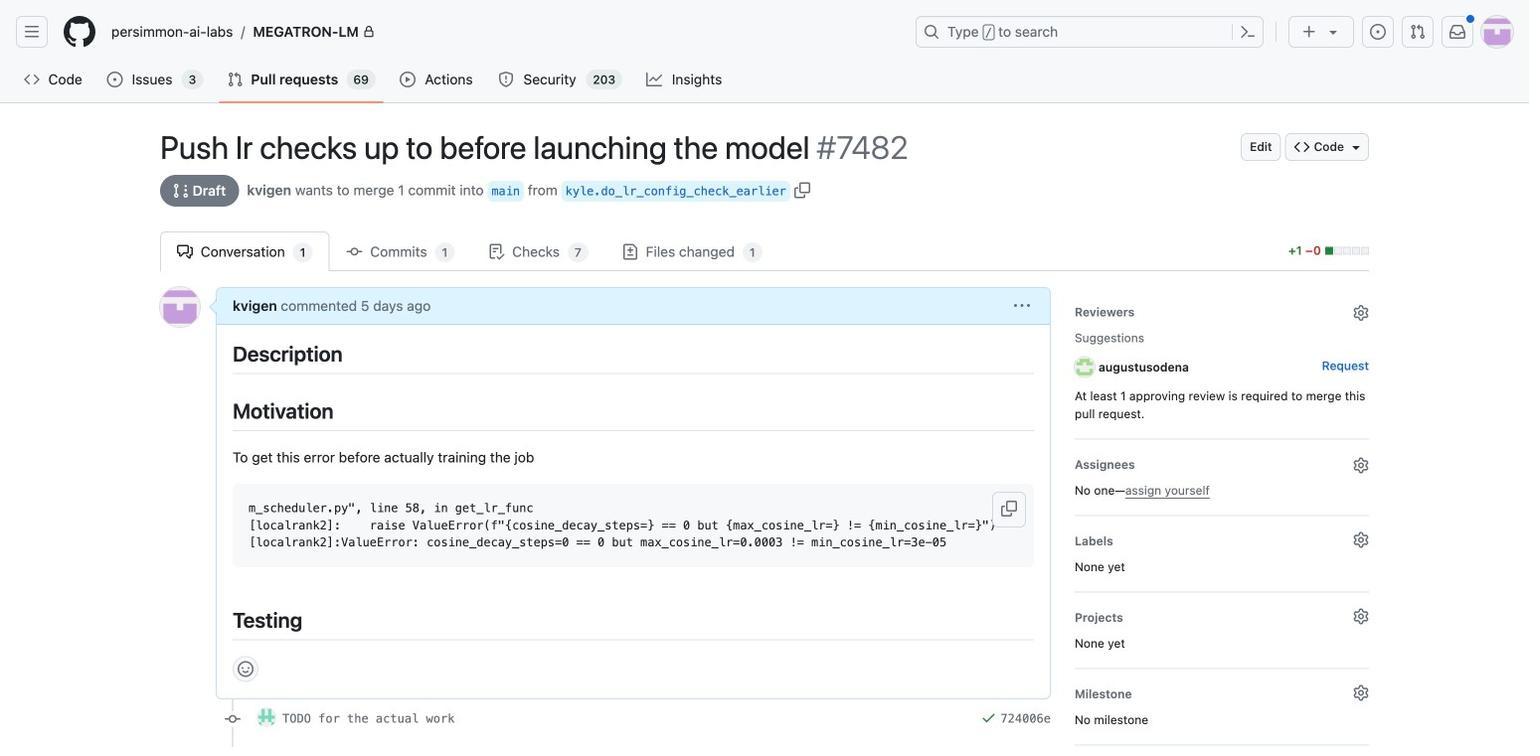 Task type: locate. For each thing, give the bounding box(es) containing it.
kvigen image
[[160, 287, 200, 327]]

1 vertical spatial code image
[[1295, 139, 1311, 155]]

0 vertical spatial triangle down image
[[1326, 24, 1342, 40]]

1 gear image from the top
[[1354, 305, 1370, 321]]

git pull request image
[[227, 72, 243, 88]]

gear image
[[1354, 458, 1370, 474], [1354, 532, 1370, 548], [1354, 686, 1370, 702]]

list
[[103, 16, 904, 48]]

git commit image
[[347, 244, 363, 260]]

0 vertical spatial gear image
[[1354, 305, 1370, 321]]

add or remove reactions element
[[233, 657, 259, 683]]

2 gear image from the top
[[1354, 609, 1370, 625]]

select assignees element
[[1075, 452, 1370, 500]]

0 horizontal spatial code image
[[24, 72, 40, 88]]

2 vertical spatial gear image
[[1354, 686, 1370, 702]]

homepage image
[[64, 16, 95, 48]]

0 horizontal spatial triangle down image
[[1326, 24, 1342, 40]]

1 vertical spatial gear image
[[1354, 609, 1370, 625]]

triangle down image
[[1326, 24, 1342, 40], [1349, 139, 1365, 155]]

0 vertical spatial gear image
[[1354, 458, 1370, 474]]

gear image inside the select reviewers element
[[1354, 305, 1370, 321]]

git commit image
[[225, 712, 241, 728]]

gear image for select projects element
[[1354, 609, 1370, 625]]

graph image
[[647, 72, 663, 88]]

1 gear image from the top
[[1354, 458, 1370, 474]]

7 / 7 checks ok image
[[981, 711, 997, 726]]

1 vertical spatial triangle down image
[[1349, 139, 1365, 155]]

gear image
[[1354, 305, 1370, 321], [1354, 609, 1370, 625]]

gear image inside select projects element
[[1354, 609, 1370, 625]]

1 horizontal spatial code image
[[1295, 139, 1311, 155]]

1 vertical spatial gear image
[[1354, 532, 1370, 548]]

plus image
[[1302, 24, 1318, 40]]

show options image
[[1015, 298, 1030, 314]]

issue opened image
[[107, 72, 123, 88]]

@augustusodena image
[[1075, 357, 1095, 377]]

code image
[[24, 72, 40, 88], [1295, 139, 1311, 155]]



Task type: vqa. For each thing, say whether or not it's contained in the screenshot.
2nd gear image from the bottom
yes



Task type: describe. For each thing, give the bounding box(es) containing it.
lock image
[[363, 26, 375, 38]]

@kyle adept image
[[257, 708, 277, 728]]

0 vertical spatial code image
[[24, 72, 40, 88]]

1 horizontal spatial triangle down image
[[1349, 139, 1365, 155]]

copy image
[[1002, 501, 1017, 517]]

copy image
[[794, 182, 810, 198]]

shield image
[[498, 72, 514, 88]]

file diff image
[[622, 244, 638, 260]]

gear image inside select assignees element
[[1354, 458, 1370, 474]]

notifications image
[[1450, 24, 1466, 40]]

add or remove reactions image
[[238, 662, 254, 678]]

2 gear image from the top
[[1354, 532, 1370, 548]]

checklist image
[[489, 244, 505, 260]]

comment discussion image
[[177, 244, 193, 260]]

play image
[[400, 72, 416, 88]]

git pull request image
[[1410, 24, 1426, 40]]

command palette image
[[1240, 24, 1256, 40]]

select projects element
[[1075, 605, 1370, 653]]

pull request tabs element
[[160, 232, 1279, 272]]

status: draft image
[[173, 183, 189, 199]]

issue opened image
[[1371, 24, 1386, 40]]

gear image for the select reviewers element
[[1354, 305, 1370, 321]]

3 gear image from the top
[[1354, 686, 1370, 702]]

select reviewers element
[[1075, 299, 1370, 423]]



